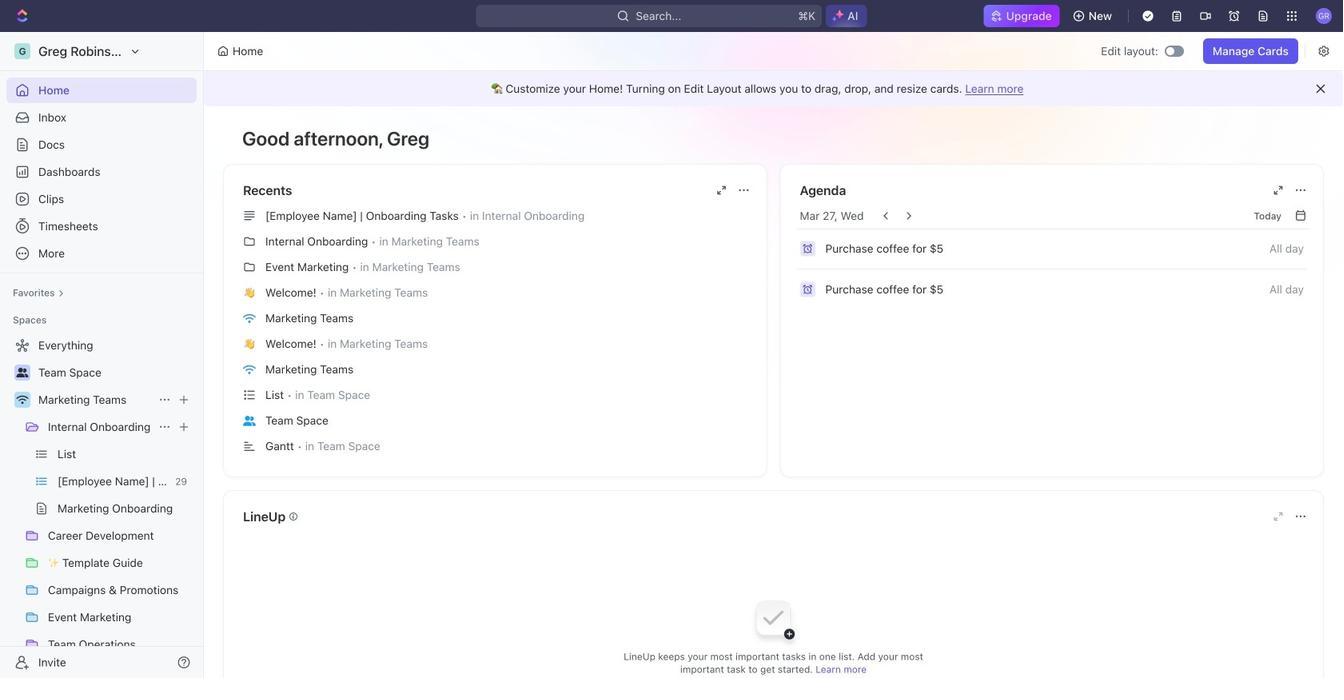 Task type: vqa. For each thing, say whether or not it's contained in the screenshot.
New in 'settings' element
no



Task type: describe. For each thing, give the bounding box(es) containing it.
tree inside the sidebar navigation
[[6, 333, 197, 678]]

wifi image
[[243, 364, 256, 375]]

user group image inside tree
[[16, 368, 28, 377]]

sidebar navigation
[[0, 32, 207, 678]]



Task type: locate. For each thing, give the bounding box(es) containing it.
1 vertical spatial wifi image
[[16, 395, 28, 405]]

0 horizontal spatial wifi image
[[16, 395, 28, 405]]

0 vertical spatial wifi image
[[243, 313, 256, 324]]

user group image
[[16, 368, 28, 377], [243, 416, 256, 426]]

0 horizontal spatial user group image
[[16, 368, 28, 377]]

tree
[[6, 333, 197, 678]]

1 horizontal spatial wifi image
[[243, 313, 256, 324]]

1 horizontal spatial user group image
[[243, 416, 256, 426]]

wifi image
[[243, 313, 256, 324], [16, 395, 28, 405]]

1 vertical spatial user group image
[[243, 416, 256, 426]]

greg robinson's workspace, , element
[[14, 43, 30, 59]]

wifi image inside tree
[[16, 395, 28, 405]]

alert
[[204, 71, 1343, 106]]

0 vertical spatial user group image
[[16, 368, 28, 377]]



